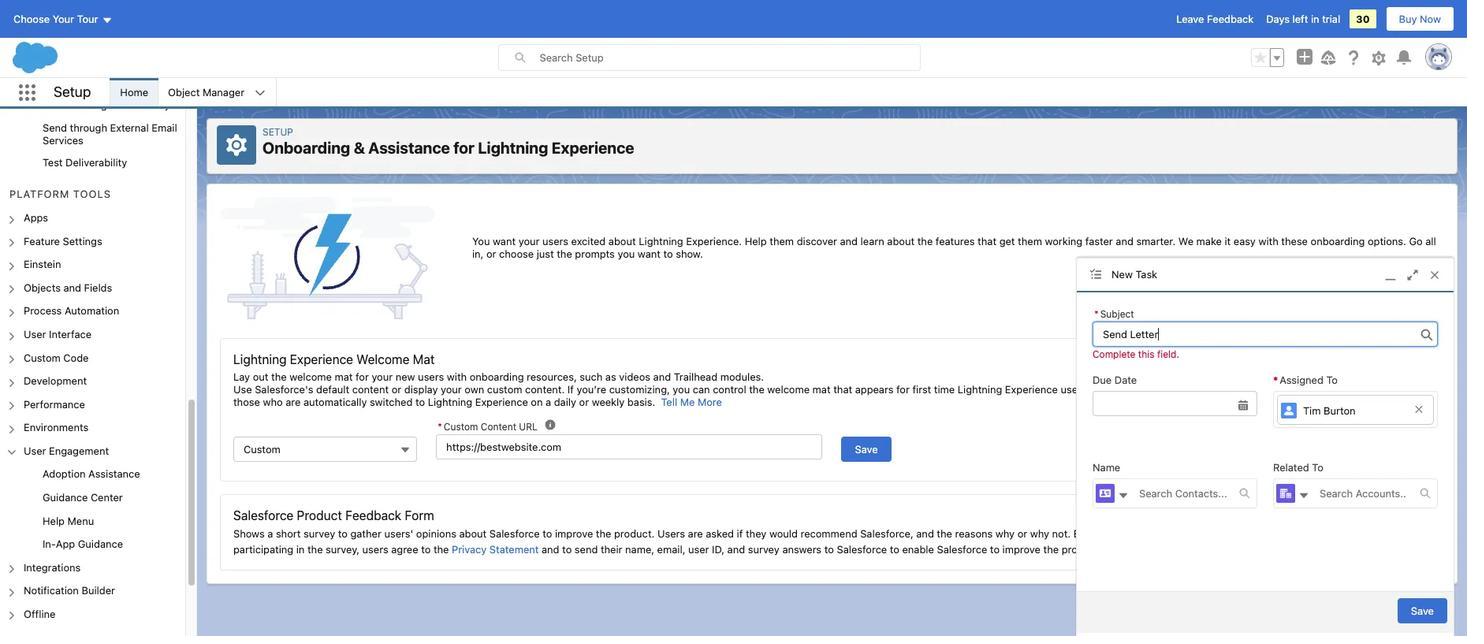 Task type: describe. For each thing, give the bounding box(es) containing it.
guidance center link
[[43, 491, 123, 505]]

users down mat
[[418, 371, 444, 383]]

due date
[[1093, 373, 1137, 386]]

0 horizontal spatial welcome
[[290, 371, 332, 383]]

Related To text field
[[1311, 480, 1420, 508]]

url
[[519, 421, 538, 433]]

1 vertical spatial guidance
[[78, 538, 123, 551]]

switched
[[370, 396, 413, 409]]

engagement
[[49, 445, 109, 457]]

id,
[[712, 543, 725, 556]]

salesforce product feedback form
[[233, 509, 434, 523]]

the right out
[[271, 371, 287, 383]]

contacts image
[[1096, 484, 1115, 503]]

faster
[[1086, 235, 1113, 248]]

you want your users excited about lightning experience. help them discover and learn about the features that get them working faster and smarter. we make it easy with these onboarding options. go all in, or choose just the prompts you want to show.
[[472, 235, 1437, 260]]

excited
[[571, 235, 606, 248]]

help inside group
[[43, 515, 65, 527]]

to inside you want your users excited about lightning experience. help them discover and learn about the features that get them working faster and smarter. we make it easy with these onboarding options. go all in, or choose just the prompts you want to show.
[[664, 248, 673, 260]]

buy now
[[1399, 13, 1442, 25]]

code
[[63, 351, 89, 364]]

about inside shows a short survey to gather users' opinions about salesforce to improve the product. users are asked if they would recommend salesforce, and the reasons why or why not. by participating in the survey, users agree to the
[[459, 528, 487, 540]]

feature settings link
[[24, 235, 102, 249]]

settings
[[63, 235, 102, 247]]

or inside shows a short survey to gather users' opinions about salesforce to improve the product. users are asked if they would recommend salesforce, and the reasons why or why not. by participating in the survey, users agree to the
[[1018, 528, 1028, 540]]

not.
[[1053, 528, 1071, 540]]

leave feedback link
[[1177, 13, 1254, 25]]

2 horizontal spatial about
[[887, 235, 915, 248]]

object manager
[[168, 86, 245, 99]]

get
[[1000, 235, 1015, 248]]

the left features
[[918, 235, 933, 248]]

or left display
[[392, 383, 402, 396]]

assistance inside group
[[88, 468, 140, 481]]

with inside you want your users excited about lightning experience. help them discover and learn about the features that get them working faster and smarter. we make it easy with these onboarding options. go all in, or choose just the prompts you want to show.
[[1259, 235, 1279, 248]]

0 horizontal spatial mat
[[335, 371, 353, 383]]

and up process automation on the top left
[[63, 281, 81, 294]]

setup for setup onboarding & assistance for lightning experience
[[263, 126, 293, 138]]

guidance center
[[43, 491, 123, 504]]

this
[[1139, 348, 1155, 360]]

lay out the welcome mat for your new users with onboarding resources, such as videos and             trailhead modules.
[[233, 371, 764, 383]]

deliverability
[[66, 156, 127, 169]]

if
[[568, 383, 574, 396]]

Name text field
[[1130, 480, 1240, 508]]

0 horizontal spatial feedback
[[345, 509, 401, 523]]

use salesforce's default content or display your own custom content. if you're customizing,             you can control the welcome mat that appears for first time lightning experience users and for those who are             automatically switched to lightning experience on a daily or weekly basis.
[[233, 383, 1124, 409]]

0 vertical spatial in
[[1311, 13, 1320, 25]]

out
[[253, 371, 269, 383]]

who
[[263, 396, 283, 409]]

1 vertical spatial with
[[447, 371, 467, 383]]

integration
[[83, 98, 135, 111]]

new
[[1112, 268, 1133, 281]]

performance link
[[24, 398, 85, 412]]

participating
[[233, 543, 293, 556]]

new task
[[1112, 268, 1158, 281]]

mat inside use salesforce's default content or display your own custom content. if you're customizing,             you can control the welcome mat that appears for first time lightning experience users and for those who are             automatically switched to lightning experience on a daily or weekly basis.
[[813, 383, 831, 396]]

privacy
[[452, 543, 487, 556]]

automatically
[[304, 396, 367, 409]]

objects
[[24, 281, 61, 294]]

users
[[658, 528, 685, 540]]

that inside you want your users excited about lightning experience. help them discover and learn about the features that get them working faster and smarter. we make it easy with these onboarding options. go all in, or choose just the prompts you want to show.
[[978, 235, 997, 248]]

group containing outlook integration and sync
[[0, 0, 185, 175]]

accounts image
[[1277, 484, 1296, 503]]

manager
[[203, 86, 245, 99]]

adoption assistance
[[43, 468, 140, 481]]

by
[[1074, 528, 1086, 540]]

lightning inside setup onboarding & assistance for lightning experience
[[478, 139, 548, 157]]

0 horizontal spatial save button
[[842, 437, 892, 462]]

the down not.
[[1044, 543, 1059, 556]]

platform tools
[[9, 188, 111, 200]]

help menu
[[43, 515, 94, 527]]

mat
[[413, 353, 435, 367]]

me
[[680, 396, 695, 409]]

due
[[1093, 373, 1112, 386]]

in,
[[472, 248, 484, 260]]

salesforce down salesforce,
[[837, 543, 887, 556]]

the inside use salesforce's default content or display your own custom content. if you're customizing,             you can control the welcome mat that appears for first time lightning experience users and for those who are             automatically switched to lightning experience on a daily or weekly basis.
[[749, 383, 765, 396]]

users inside you want your users excited about lightning experience. help them discover and learn about the features that get them working faster and smarter. we make it easy with these onboarding options. go all in, or choose just the prompts you want to show.
[[543, 235, 569, 248]]

salesforce inside shows a short survey to gather users' opinions about salesforce to improve the product. users are asked if they would recommend salesforce, and the reasons why or why not. by participating in the survey, users agree to the
[[490, 528, 540, 540]]

test deliverability link
[[43, 156, 127, 170]]

answers
[[783, 543, 822, 556]]

1 vertical spatial onboarding
[[470, 371, 524, 383]]

salesforce down reasons
[[937, 543, 988, 556]]

privacy statement and to send their name, email, user id, and survey answers to salesforce to enable salesforce to improve the product.
[[452, 543, 1102, 556]]

and inside shows a short survey to gather users' opinions about salesforce to improve the product. users are asked if they would recommend salesforce, and the reasons why or why not. by participating in the survey, users agree to the
[[917, 528, 934, 540]]

automation
[[65, 305, 119, 317]]

they
[[746, 528, 767, 540]]

offline link
[[24, 608, 56, 622]]

group containing adoption assistance
[[0, 463, 185, 557]]

more
[[698, 396, 722, 409]]

user interface link
[[24, 328, 92, 342]]

to for related to
[[1312, 461, 1324, 474]]

for inside setup onboarding & assistance for lightning experience
[[454, 139, 475, 157]]

those
[[233, 396, 260, 409]]

go
[[1410, 235, 1423, 248]]

your for users
[[372, 371, 393, 383]]

users inside shows a short survey to gather users' opinions about salesforce to improve the product. users are asked if they would recommend salesforce, and the reasons why or why not. by participating in the survey, users agree to the
[[362, 543, 389, 556]]

leave feedback
[[1177, 13, 1254, 25]]

apps link
[[24, 211, 48, 225]]

assigned
[[1280, 373, 1324, 386]]

user for user interface
[[24, 328, 46, 341]]

complete
[[1093, 348, 1136, 360]]

services
[[43, 134, 84, 147]]

send through external email services link
[[43, 122, 185, 147]]

enable
[[903, 543, 934, 556]]

1 vertical spatial survey
[[748, 543, 780, 556]]

that inside use salesforce's default content or display your own custom content. if you're customizing,             you can control the welcome mat that appears for first time lightning experience users and for those who are             automatically switched to lightning experience on a daily or weekly basis.
[[834, 383, 853, 396]]

2 them from the left
[[1018, 235, 1042, 248]]

0 vertical spatial guidance
[[43, 491, 88, 504]]

the left survey,
[[308, 543, 323, 556]]

trailhead
[[674, 371, 718, 383]]

external
[[110, 122, 149, 134]]

gather
[[350, 528, 382, 540]]

adoption assistance link
[[43, 468, 140, 482]]

can
[[693, 383, 710, 396]]

you're
[[577, 383, 607, 396]]

improve inside shows a short survey to gather users' opinions about salesforce to improve the product. users are asked if they would recommend salesforce, and the reasons why or why not. by participating in the survey, users agree to the
[[555, 528, 593, 540]]

Choose custom or default welcome mat content., Custom button
[[233, 437, 417, 462]]

tell
[[661, 396, 678, 409]]

basis.
[[628, 396, 656, 409]]

tools
[[73, 188, 111, 200]]

feature
[[24, 235, 60, 247]]

onboarding inside you want your users excited about lightning experience. help them discover and learn about the features that get them working faster and smarter. we make it easy with these onboarding options. go all in, or choose just the prompts you want to show.
[[1311, 235, 1365, 248]]

the right just at the top left of page
[[557, 248, 572, 260]]

a inside shows a short survey to gather users' opinions about salesforce to improve the product. users are asked if they would recommend salesforce, and the reasons why or why not. by participating in the survey, users agree to the
[[268, 528, 273, 540]]

help inside you want your users excited about lightning experience. help them discover and learn about the features that get them working faster and smarter. we make it easy with these onboarding options. go all in, or choose just the prompts you want to show.
[[745, 235, 767, 248]]

field.
[[1158, 348, 1180, 360]]

home link
[[111, 78, 158, 106]]

user for user engagement
[[24, 445, 46, 457]]

outlook integration and sync link
[[43, 98, 182, 112]]

1 horizontal spatial text default image
[[1420, 488, 1431, 499]]

environments link
[[24, 421, 88, 435]]

menu
[[67, 515, 94, 527]]

options.
[[1368, 235, 1407, 248]]

notification
[[24, 585, 79, 597]]

in-
[[43, 538, 56, 551]]

or inside you want your users excited about lightning experience. help them discover and learn about the features that get them working faster and smarter. we make it easy with these onboarding options. go all in, or choose just the prompts you want to show.
[[487, 248, 496, 260]]

apps
[[24, 211, 48, 224]]

0 horizontal spatial save
[[855, 443, 878, 456]]

0 horizontal spatial text default image
[[1118, 490, 1129, 501]]

0 vertical spatial feedback
[[1207, 13, 1254, 25]]

videos
[[619, 371, 651, 383]]



Task type: vqa. For each thing, say whether or not it's contained in the screenshot.
View All
no



Task type: locate. For each thing, give the bounding box(es) containing it.
save inside new task dialog
[[1412, 605, 1434, 617]]

save button inside new task dialog
[[1398, 598, 1448, 623]]

agree
[[391, 543, 418, 556]]

1 them from the left
[[770, 235, 794, 248]]

0 horizontal spatial why
[[996, 528, 1015, 540]]

and up tell at the left bottom of the page
[[653, 371, 671, 383]]

1 horizontal spatial product.
[[1062, 543, 1102, 556]]

in right left
[[1311, 13, 1320, 25]]

send
[[575, 543, 598, 556]]

1 vertical spatial a
[[268, 528, 273, 540]]

1 vertical spatial assistance
[[88, 468, 140, 481]]

user
[[688, 543, 709, 556]]

2 vertical spatial *
[[438, 421, 442, 433]]

0 horizontal spatial assistance
[[88, 468, 140, 481]]

are inside shows a short survey to gather users' opinions about salesforce to improve the product. users are asked if they would recommend salesforce, and the reasons why or why not. by participating in the survey, users agree to the
[[688, 528, 703, 540]]

adoption
[[43, 468, 86, 481]]

product. up name, on the bottom left
[[614, 528, 655, 540]]

all
[[1426, 235, 1437, 248]]

why right reasons
[[996, 528, 1015, 540]]

as
[[606, 371, 616, 383]]

0 vertical spatial you
[[618, 248, 635, 260]]

1 vertical spatial save button
[[1398, 598, 1448, 623]]

user engagement
[[24, 445, 109, 457]]

0 horizontal spatial your
[[372, 371, 393, 383]]

* for *
[[1274, 373, 1279, 386]]

users left excited
[[543, 235, 569, 248]]

opinions
[[416, 528, 457, 540]]

0 horizontal spatial survey
[[304, 528, 335, 540]]

to for assigned to
[[1327, 373, 1338, 386]]

choose
[[13, 13, 50, 25]]

0 horizontal spatial onboarding
[[470, 371, 524, 383]]

them left discover
[[770, 235, 794, 248]]

0 vertical spatial assistance
[[369, 139, 450, 157]]

1 horizontal spatial why
[[1031, 528, 1050, 540]]

survey inside shows a short survey to gather users' opinions about salesforce to improve the product. users are asked if they would recommend salesforce, and the reasons why or why not. by participating in the survey, users agree to the
[[304, 528, 335, 540]]

user
[[24, 328, 46, 341], [24, 445, 46, 457]]

1 horizontal spatial help
[[745, 235, 767, 248]]

why
[[996, 528, 1015, 540], [1031, 528, 1050, 540]]

users
[[543, 235, 569, 248], [418, 371, 444, 383], [1061, 383, 1087, 396], [362, 543, 389, 556]]

assistance
[[369, 139, 450, 157], [88, 468, 140, 481]]

with right easy at top right
[[1259, 235, 1279, 248]]

0 horizontal spatial with
[[447, 371, 467, 383]]

smarter.
[[1137, 235, 1176, 248]]

1 vertical spatial improve
[[1003, 543, 1041, 556]]

subject
[[1101, 308, 1135, 320]]

feedback right 'leave'
[[1207, 13, 1254, 25]]

1 vertical spatial help
[[43, 515, 65, 527]]

burton
[[1324, 404, 1356, 417]]

1 horizontal spatial to
[[1327, 373, 1338, 386]]

1 horizontal spatial are
[[688, 528, 703, 540]]

1 user from the top
[[24, 328, 46, 341]]

Search Setup text field
[[540, 45, 920, 70]]

None text field
[[1093, 391, 1258, 416]]

sync
[[158, 98, 182, 111]]

0 horizontal spatial that
[[834, 383, 853, 396]]

development link
[[24, 375, 87, 389]]

lightning inside you want your users excited about lightning experience. help them discover and learn about the features that get them working faster and smarter. we make it easy with these onboarding options. go all in, or choose just the prompts you want to show.
[[639, 235, 684, 248]]

with
[[1259, 235, 1279, 248], [447, 371, 467, 383]]

complete this field.
[[1093, 348, 1180, 360]]

mat
[[335, 371, 353, 383], [813, 383, 831, 396]]

1 horizontal spatial setup
[[263, 126, 293, 138]]

0 horizontal spatial you
[[618, 248, 635, 260]]

development
[[24, 375, 87, 387]]

einstein link
[[24, 258, 61, 272]]

or right in,
[[487, 248, 496, 260]]

0 vertical spatial user
[[24, 328, 46, 341]]

and down if at the bottom right of page
[[728, 543, 745, 556]]

user down process
[[24, 328, 46, 341]]

custom for custom
[[244, 443, 281, 456]]

and left send
[[542, 543, 560, 556]]

experience
[[552, 139, 635, 157], [290, 353, 353, 367], [1005, 383, 1058, 396], [475, 396, 528, 409]]

welcome down lightning experience welcome mat in the bottom of the page
[[290, 371, 332, 383]]

1 horizontal spatial them
[[1018, 235, 1042, 248]]

custom for custom code
[[24, 351, 61, 364]]

content
[[481, 421, 517, 433]]

you inside use salesforce's default content or display your own custom content. if you're customizing,             you can control the welcome mat that appears for first time lightning experience users and for those who are             automatically switched to lightning experience on a daily or weekly basis.
[[673, 383, 690, 396]]

experience.
[[686, 235, 742, 248]]

1 horizontal spatial your
[[441, 383, 462, 396]]

or left not.
[[1018, 528, 1028, 540]]

0 vertical spatial help
[[745, 235, 767, 248]]

user engagement link
[[24, 445, 109, 459]]

and inside use salesforce's default content or display your own custom content. if you're customizing,             you can control the welcome mat that appears for first time lightning experience users and for those who are             automatically switched to lightning experience on a daily or weekly basis.
[[1090, 383, 1108, 396]]

why left not.
[[1031, 528, 1050, 540]]

0 horizontal spatial help
[[43, 515, 65, 527]]

users inside use salesforce's default content or display your own custom content. if you're customizing,             you can control the welcome mat that appears for first time lightning experience users and for those who are             automatically switched to lightning experience on a daily or weekly basis.
[[1061, 383, 1087, 396]]

tell me more link
[[661, 396, 722, 409]]

group
[[0, 0, 185, 175], [1252, 48, 1285, 67], [0, 463, 185, 557]]

a inside use salesforce's default content or display your own custom content. if you're customizing,             you can control the welcome mat that appears for first time lightning experience users and for those who are             automatically switched to lightning experience on a daily or weekly basis.
[[546, 396, 551, 409]]

0 horizontal spatial about
[[459, 528, 487, 540]]

help right 'experience.'
[[745, 235, 767, 248]]

0 vertical spatial *
[[1095, 308, 1099, 320]]

for
[[454, 139, 475, 157], [356, 371, 369, 383], [897, 383, 910, 396], [1111, 383, 1124, 396]]

in
[[1311, 13, 1320, 25], [296, 543, 305, 556]]

want left show.
[[638, 248, 661, 260]]

2 horizontal spatial your
[[519, 235, 540, 248]]

a right on
[[546, 396, 551, 409]]

welcome
[[290, 371, 332, 383], [768, 383, 810, 396]]

0 vertical spatial to
[[1327, 373, 1338, 386]]

1 horizontal spatial welcome
[[768, 383, 810, 396]]

send through external email services
[[43, 122, 177, 147]]

* left assigned
[[1274, 373, 1279, 386]]

are inside use salesforce's default content or display your own custom content. if you're customizing,             you can control the welcome mat that appears for first time lightning experience users and for those who are             automatically switched to lightning experience on a daily or weekly basis.
[[286, 396, 301, 409]]

process
[[24, 305, 62, 317]]

own
[[465, 383, 484, 396]]

custom up development
[[24, 351, 61, 364]]

0 horizontal spatial text default image
[[1240, 488, 1251, 499]]

user inside tree item
[[24, 445, 46, 457]]

* down display
[[438, 421, 442, 433]]

experience inside setup onboarding & assistance for lightning experience
[[552, 139, 635, 157]]

or right if
[[579, 396, 589, 409]]

guidance down adoption
[[43, 491, 88, 504]]

shows a short survey to gather users' opinions about salesforce to improve the product. users are asked if they would recommend salesforce, and the reasons why or why not. by participating in the survey, users agree to the
[[233, 528, 1086, 556]]

help
[[745, 235, 767, 248], [43, 515, 65, 527]]

0 vertical spatial onboarding
[[1311, 235, 1365, 248]]

0 horizontal spatial custom
[[24, 351, 61, 364]]

users left due
[[1061, 383, 1087, 396]]

test
[[43, 156, 63, 169]]

0 horizontal spatial a
[[268, 528, 273, 540]]

1 horizontal spatial survey
[[748, 543, 780, 556]]

trial
[[1323, 13, 1341, 25]]

text default image
[[1240, 488, 1251, 499], [1299, 490, 1310, 501]]

1 horizontal spatial mat
[[813, 383, 831, 396]]

survey down product
[[304, 528, 335, 540]]

welcome right modules.
[[768, 383, 810, 396]]

0 vertical spatial are
[[286, 396, 301, 409]]

custom inside button
[[244, 443, 281, 456]]

onboarding left content.
[[470, 371, 524, 383]]

are up the user
[[688, 528, 703, 540]]

assistance right &
[[369, 139, 450, 157]]

feedback up gather
[[345, 509, 401, 523]]

1 vertical spatial user
[[24, 445, 46, 457]]

and left sync
[[137, 98, 155, 111]]

the down opinions
[[434, 543, 449, 556]]

0 vertical spatial with
[[1259, 235, 1279, 248]]

user engagement tree item
[[0, 440, 185, 557]]

0 vertical spatial setup
[[54, 83, 91, 100]]

help up in-
[[43, 515, 65, 527]]

custom down the who
[[244, 443, 281, 456]]

that
[[978, 235, 997, 248], [834, 383, 853, 396]]

0 horizontal spatial product.
[[614, 528, 655, 540]]

integrations
[[24, 561, 81, 574]]

in inside shows a short survey to gather users' opinions about salesforce to improve the product. users are asked if they would recommend salesforce, and the reasons why or why not. by participating in the survey, users agree to the
[[296, 543, 305, 556]]

with right display
[[447, 371, 467, 383]]

recommend
[[801, 528, 858, 540]]

learn
[[861, 235, 885, 248]]

the right control
[[749, 383, 765, 396]]

a up participating
[[268, 528, 273, 540]]

new task dialog
[[1076, 258, 1455, 636]]

and inside group
[[137, 98, 155, 111]]

2 horizontal spatial custom
[[444, 421, 478, 433]]

2 horizontal spatial *
[[1274, 373, 1279, 386]]

want right you
[[493, 235, 516, 248]]

custom code
[[24, 351, 89, 364]]

2 why from the left
[[1031, 528, 1050, 540]]

* left subject
[[1095, 308, 1099, 320]]

1 vertical spatial *
[[1274, 373, 1279, 386]]

it
[[1225, 235, 1231, 248]]

setup up onboarding
[[263, 126, 293, 138]]

content.
[[525, 383, 565, 396]]

them
[[770, 235, 794, 248], [1018, 235, 1042, 248]]

in-app guidance
[[43, 538, 123, 551]]

in down short
[[296, 543, 305, 556]]

welcome inside use salesforce's default content or display your own custom content. if you're customizing,             you can control the welcome mat that appears for first time lightning experience users and for those who are             automatically switched to lightning experience on a daily or weekly basis.
[[768, 383, 810, 396]]

* for * custom content url
[[438, 421, 442, 433]]

use
[[233, 383, 252, 396]]

0 vertical spatial custom
[[24, 351, 61, 364]]

1 horizontal spatial in
[[1311, 13, 1320, 25]]

none text field inside new task dialog
[[1093, 391, 1258, 416]]

salesforce up statement
[[490, 528, 540, 540]]

text default image
[[1420, 488, 1431, 499], [1118, 490, 1129, 501]]

0 vertical spatial product.
[[614, 528, 655, 540]]

custom inside 'link'
[[24, 351, 61, 364]]

*
[[1095, 308, 1099, 320], [1274, 373, 1279, 386], [438, 421, 442, 433]]

1 horizontal spatial custom
[[244, 443, 281, 456]]

your
[[53, 13, 74, 25]]

about right excited
[[609, 235, 636, 248]]

assistance inside setup onboarding & assistance for lightning experience
[[369, 139, 450, 157]]

and left date
[[1090, 383, 1108, 396]]

1 horizontal spatial onboarding
[[1311, 235, 1365, 248]]

1 vertical spatial product.
[[1062, 543, 1102, 556]]

if
[[737, 528, 743, 540]]

0 vertical spatial improve
[[555, 528, 593, 540]]

custom
[[24, 351, 61, 364], [444, 421, 478, 433], [244, 443, 281, 456]]

center
[[91, 491, 123, 504]]

and up the enable
[[917, 528, 934, 540]]

and right "faster"
[[1116, 235, 1134, 248]]

your right you
[[519, 235, 540, 248]]

0 horizontal spatial them
[[770, 235, 794, 248]]

integrations link
[[24, 561, 81, 575]]

are right the who
[[286, 396, 301, 409]]

1 vertical spatial custom
[[444, 421, 478, 433]]

1 horizontal spatial a
[[546, 396, 551, 409]]

0 horizontal spatial *
[[438, 421, 442, 433]]

customizing,
[[609, 383, 670, 396]]

to up on
[[1327, 373, 1338, 386]]

0 vertical spatial that
[[978, 235, 997, 248]]

discover
[[797, 235, 837, 248]]

user down environments link
[[24, 445, 46, 457]]

days left in trial
[[1267, 13, 1341, 25]]

1 horizontal spatial text default image
[[1299, 490, 1310, 501]]

them right get
[[1018, 235, 1042, 248]]

1 horizontal spatial you
[[673, 383, 690, 396]]

0 horizontal spatial improve
[[555, 528, 593, 540]]

text default image right accounts "icon"
[[1299, 490, 1310, 501]]

about up privacy
[[459, 528, 487, 540]]

1 vertical spatial setup
[[263, 126, 293, 138]]

assigned to
[[1280, 373, 1338, 386]]

1 horizontal spatial save button
[[1398, 598, 1448, 623]]

to inside use salesforce's default content or display your own custom content. if you're customizing,             you can control the welcome mat that appears for first time lightning experience users and for those who are             automatically switched to lightning experience on a daily or weekly basis.
[[416, 396, 425, 409]]

that left appears
[[834, 383, 853, 396]]

object
[[168, 86, 200, 99]]

your
[[519, 235, 540, 248], [372, 371, 393, 383], [441, 383, 462, 396]]

1 vertical spatial save
[[1412, 605, 1434, 617]]

product. inside shows a short survey to gather users' opinions about salesforce to improve the product. users are asked if they would recommend salesforce, and the reasons why or why not. by participating in the survey, users agree to the
[[614, 528, 655, 540]]

0 horizontal spatial are
[[286, 396, 301, 409]]

1 vertical spatial are
[[688, 528, 703, 540]]

or
[[487, 248, 496, 260], [392, 383, 402, 396], [579, 396, 589, 409], [1018, 528, 1028, 540]]

product.
[[614, 528, 655, 540], [1062, 543, 1102, 556]]

1 horizontal spatial with
[[1259, 235, 1279, 248]]

choose your tour button
[[13, 6, 113, 32]]

process automation
[[24, 305, 119, 317]]

* for * subject
[[1095, 308, 1099, 320]]

and left learn
[[840, 235, 858, 248]]

your left own on the bottom left of page
[[441, 383, 462, 396]]

setup for setup
[[54, 83, 91, 100]]

custom left content
[[444, 421, 478, 433]]

platform
[[9, 188, 70, 200]]

assistance up center
[[88, 468, 140, 481]]

name
[[1093, 461, 1121, 474]]

1 vertical spatial to
[[1312, 461, 1324, 474]]

custom
[[487, 383, 522, 396]]

2 vertical spatial custom
[[244, 443, 281, 456]]

1 horizontal spatial *
[[1095, 308, 1099, 320]]

0 vertical spatial a
[[546, 396, 551, 409]]

0 horizontal spatial to
[[1312, 461, 1324, 474]]

that left get
[[978, 235, 997, 248]]

text default image left accounts "icon"
[[1240, 488, 1251, 499]]

setup inside setup onboarding & assistance for lightning experience
[[263, 126, 293, 138]]

1 why from the left
[[996, 528, 1015, 540]]

0 horizontal spatial setup
[[54, 83, 91, 100]]

1 vertical spatial that
[[834, 383, 853, 396]]

1 horizontal spatial about
[[609, 235, 636, 248]]

your down the welcome
[[372, 371, 393, 383]]

1 horizontal spatial assistance
[[369, 139, 450, 157]]

your inside use salesforce's default content or display your own custom content. if you're customizing,             you can control the welcome mat that appears for first time lightning experience users and for those who are             automatically switched to lightning experience on a daily or weekly basis.
[[441, 383, 462, 396]]

salesforce up the 'shows'
[[233, 509, 294, 523]]

weekly
[[592, 396, 625, 409]]

mat down lightning experience welcome mat in the bottom of the page
[[335, 371, 353, 383]]

form
[[405, 509, 434, 523]]

setup link
[[263, 126, 293, 138]]

save button
[[842, 437, 892, 462], [1398, 598, 1448, 623]]

the left reasons
[[937, 528, 953, 540]]

your for custom
[[441, 383, 462, 396]]

such
[[580, 371, 603, 383]]

1 vertical spatial feedback
[[345, 509, 401, 523]]

through
[[70, 122, 107, 134]]

1 horizontal spatial improve
[[1003, 543, 1041, 556]]

survey down they
[[748, 543, 780, 556]]

setup up through
[[54, 83, 91, 100]]

salesforce,
[[860, 528, 914, 540]]

1 horizontal spatial want
[[638, 248, 661, 260]]

mat left appears
[[813, 383, 831, 396]]

* subject
[[1095, 308, 1135, 320]]

welcome
[[357, 353, 410, 367]]

make
[[1197, 235, 1222, 248]]

users down gather
[[362, 543, 389, 556]]

onboarding right these
[[1311, 235, 1365, 248]]

0 horizontal spatial want
[[493, 235, 516, 248]]

guidance down menu
[[78, 538, 123, 551]]

1 horizontal spatial save
[[1412, 605, 1434, 617]]

None text field
[[1093, 321, 1438, 347]]

https:// url field
[[436, 435, 823, 460]]

your inside you want your users excited about lightning experience. help them discover and learn about the features that get them working faster and smarter. we make it easy with these onboarding options. go all in, or choose just the prompts you want to show.
[[519, 235, 540, 248]]

1 horizontal spatial feedback
[[1207, 13, 1254, 25]]

buy now button
[[1386, 6, 1455, 32]]

user interface
[[24, 328, 92, 341]]

the up the their
[[596, 528, 612, 540]]

2 user from the top
[[24, 445, 46, 457]]

0 vertical spatial save button
[[842, 437, 892, 462]]

1 vertical spatial you
[[673, 383, 690, 396]]

you inside you want your users excited about lightning experience. help them discover and learn about the features that get them working faster and smarter. we make it easy with these onboarding options. go all in, or choose just the prompts you want to show.
[[618, 248, 635, 260]]

notification builder
[[24, 585, 115, 597]]

about right learn
[[887, 235, 915, 248]]

to right related
[[1312, 461, 1324, 474]]

leave
[[1177, 13, 1205, 25]]

their
[[601, 543, 623, 556]]

0 horizontal spatial in
[[296, 543, 305, 556]]

product. down by
[[1062, 543, 1102, 556]]

0 vertical spatial save
[[855, 443, 878, 456]]

name,
[[625, 543, 655, 556]]



